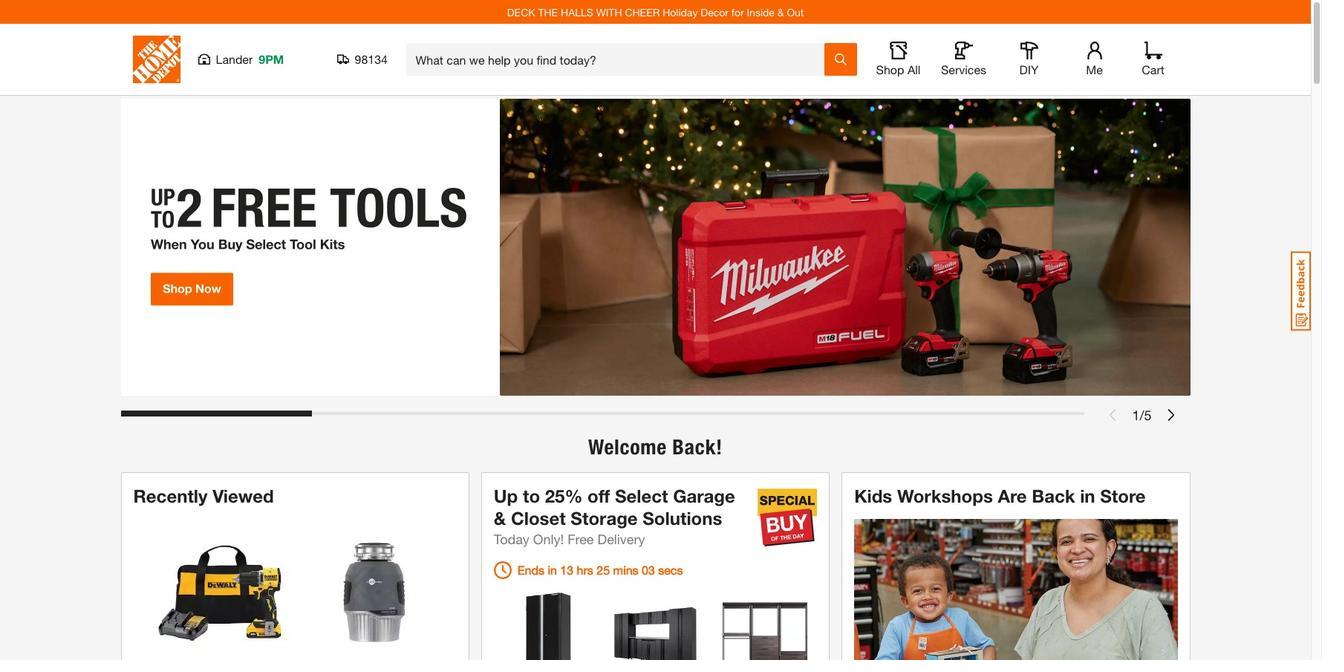 Task type: vqa. For each thing, say whether or not it's contained in the screenshot.
home associated with Home Decorators Collection Stormy Gray 8 ft. x 10 ft. Abstract Area Rug Shop this Collection
no



Task type: locate. For each thing, give the bounding box(es) containing it.
feedback link image
[[1291, 251, 1311, 331]]

1 horizontal spatial &
[[778, 6, 784, 18]]

select
[[615, 486, 668, 507]]

today only!
[[494, 531, 564, 548]]

0 vertical spatial &
[[778, 6, 784, 18]]

ends in 13 hrs 25 mins 03 secs
[[518, 563, 683, 577]]

1 vertical spatial &
[[494, 508, 506, 529]]

back
[[1032, 486, 1075, 507]]

workshops
[[897, 486, 993, 507]]

ends
[[518, 563, 545, 577]]

me
[[1086, 62, 1103, 77]]

kids workshops image
[[854, 519, 1178, 660]]

cheer
[[625, 6, 660, 18]]

98134 button
[[337, 52, 388, 67]]

welcome
[[588, 435, 667, 460]]

to
[[523, 486, 540, 507]]

25
[[597, 563, 610, 577]]

0 horizontal spatial in
[[548, 563, 557, 577]]

recently
[[133, 486, 208, 507]]

the home depot logo image
[[133, 36, 180, 83]]

up to 25% off select garage & closet storage solutions today only! free delivery
[[494, 486, 735, 548]]

holiday
[[663, 6, 698, 18]]

in left 13
[[548, 563, 557, 577]]

diy
[[1020, 62, 1039, 77]]

kids workshops are back in store
[[854, 486, 1146, 507]]

shop all button
[[875, 42, 922, 77]]

in
[[1080, 486, 1095, 507], [548, 563, 557, 577]]

off
[[588, 486, 610, 507]]

13
[[560, 563, 574, 577]]

9pm
[[259, 52, 284, 66]]

& inside up to 25% off select garage & closet storage solutions today only! free delivery
[[494, 508, 506, 529]]

out
[[787, 6, 804, 18]]

mins
[[613, 563, 639, 577]]

deck the halls with cheer holiday decor for inside & out
[[507, 6, 804, 18]]

1 horizontal spatial in
[[1080, 486, 1095, 507]]

cart link
[[1137, 42, 1170, 77]]

in right back
[[1080, 486, 1095, 507]]

viewed
[[213, 486, 274, 507]]

diy button
[[1006, 42, 1053, 77]]

closet
[[511, 508, 566, 529]]

1 vertical spatial in
[[548, 563, 557, 577]]

garage cabinets & workbenches product image image
[[502, 591, 594, 660]]

store
[[1100, 486, 1146, 507]]

with
[[596, 6, 622, 18]]

secs
[[658, 563, 683, 577]]

& down up
[[494, 508, 506, 529]]

& left out
[[778, 6, 784, 18]]

&
[[778, 6, 784, 18], [494, 508, 506, 529]]

0 horizontal spatial &
[[494, 508, 506, 529]]

next slide image
[[1165, 409, 1177, 421]]



Task type: describe. For each thing, give the bounding box(es) containing it.
0 vertical spatial in
[[1080, 486, 1095, 507]]

deck the halls with cheer holiday decor for inside & out link
[[507, 6, 804, 18]]

image for 30nov2023-hp-bau-mw44-45 image
[[121, 99, 1190, 396]]

deck
[[507, 6, 535, 18]]

atomic 20-volt lithium-ion cordless compact 1/2 in. drill/driver kit with 2.0ah battery, charger and bag image
[[151, 522, 292, 660]]

special buy logo image
[[758, 488, 817, 548]]

98134
[[355, 52, 388, 66]]

all
[[908, 62, 921, 77]]

free delivery
[[568, 531, 645, 548]]

garage
[[673, 486, 735, 507]]

recently viewed
[[133, 486, 274, 507]]

decor
[[701, 6, 729, 18]]

halls
[[561, 6, 593, 18]]

lander 9pm
[[216, 52, 284, 66]]

welcome back!
[[588, 435, 723, 460]]

storage
[[571, 508, 638, 529]]

5
[[1144, 407, 1152, 423]]

this is the first slide image
[[1107, 409, 1119, 421]]

shop
[[876, 62, 904, 77]]

back!
[[673, 435, 723, 460]]

for
[[732, 6, 744, 18]]

1 / 5
[[1133, 407, 1152, 423]]

up
[[494, 486, 518, 507]]

inside
[[747, 6, 775, 18]]

hrs
[[577, 563, 593, 577]]

03
[[642, 563, 655, 577]]

What can we help you find today? search field
[[416, 44, 823, 75]]

shop all
[[876, 62, 921, 77]]

me button
[[1071, 42, 1118, 77]]

kids
[[854, 486, 892, 507]]

the
[[538, 6, 558, 18]]

services
[[941, 62, 987, 77]]

lander
[[216, 52, 253, 66]]

25%
[[545, 486, 583, 507]]

closet storage systems product image image
[[717, 591, 809, 660]]

cart
[[1142, 62, 1165, 77]]

1
[[1133, 407, 1140, 423]]

services button
[[940, 42, 988, 77]]

evolution 1hp, 1 hp garbage disposal, advanced series ez connect continuous feed food waste disposer image
[[304, 522, 445, 660]]

solutions
[[643, 508, 722, 529]]

are
[[998, 486, 1027, 507]]

/
[[1140, 407, 1144, 423]]

garage storage systems & accessories product image image
[[610, 591, 702, 660]]



